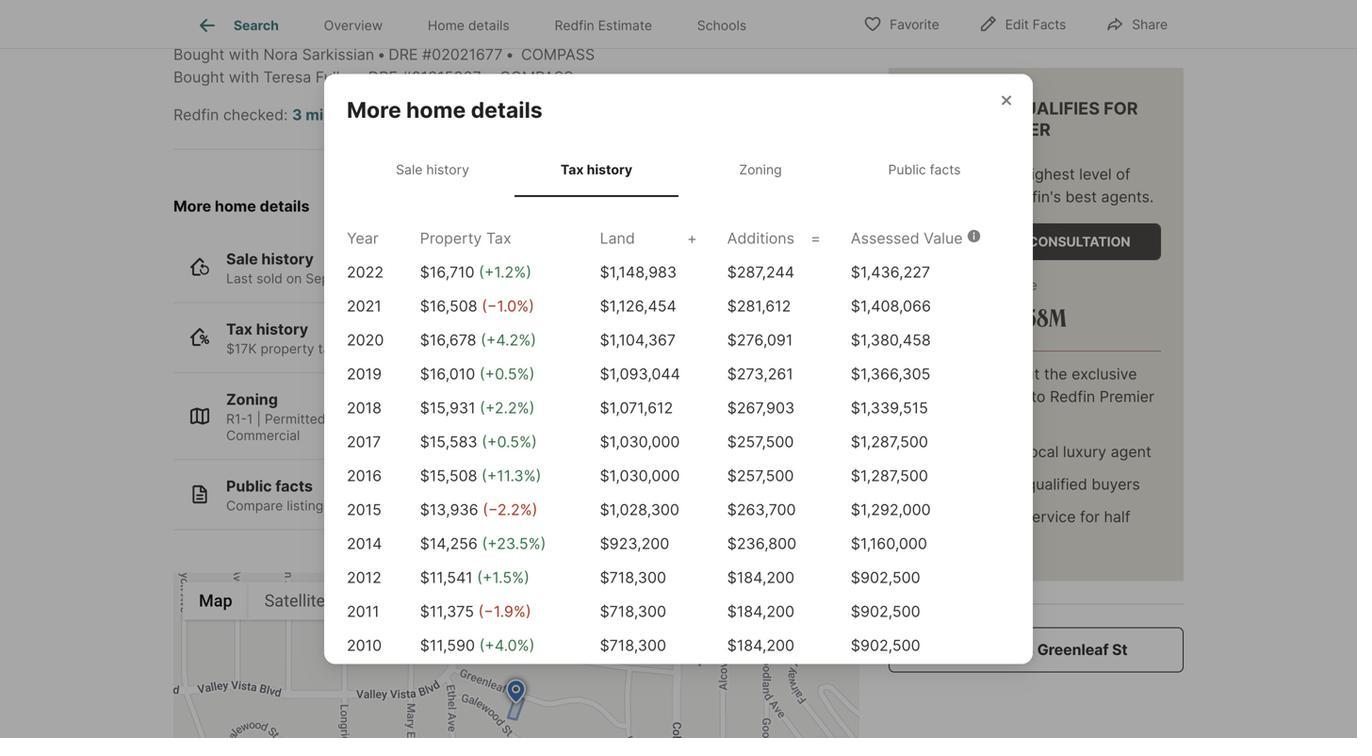Task type: describe. For each thing, give the bounding box(es) containing it.
$902,500 for $11,375 (−1.9%)
[[851, 602, 921, 621]]

sale history last sold on september 20, 2023 for $2,295,000
[[226, 250, 531, 286]]

more inside "element"
[[347, 96, 401, 123]]

schedule
[[942, 234, 1013, 250]]

(+2.2%)
[[480, 399, 535, 417]]

$16,508
[[420, 297, 478, 315]]

2 bought from the top
[[173, 68, 225, 86]]

history for sale history last sold on september 20, 2023 for $2,295,000
[[262, 250, 314, 268]]

qualified
[[1027, 475, 1088, 494]]

st
[[1113, 641, 1128, 659]]

$184,200 for (+1.5%)
[[728, 568, 795, 587]]

home inside "element"
[[406, 96, 466, 123]]

$11,541
[[420, 568, 473, 587]]

$257,500 for (+0.5%)
[[728, 433, 794, 451]]

home
[[428, 17, 465, 33]]

–
[[983, 302, 992, 333]]

zoning for zoning r1-1 | permitted: single-family, two-family, multi-family, adu, commercial
[[226, 390, 278, 408]]

price
[[1007, 277, 1038, 293]]

experience
[[912, 165, 991, 183]]

$17k
[[226, 341, 257, 357]]

edit facts button
[[963, 4, 1083, 43]]

$15,508
[[420, 467, 477, 485]]

schools tab
[[675, 3, 769, 48]]

more home details element
[[347, 74, 565, 124]]

agent )
[[399, 7, 446, 26]]

paid
[[356, 341, 382, 357]]

minutes
[[306, 105, 366, 124]]

details inside tab
[[468, 17, 510, 33]]

teresa
[[264, 68, 311, 86]]

the for from
[[995, 165, 1019, 183]]

1 vertical spatial with
[[229, 68, 259, 86]]

$1,126,454
[[600, 297, 677, 315]]

$273,261
[[728, 365, 794, 383]]

2023 for for
[[402, 270, 434, 286]]

home details
[[428, 17, 510, 33]]

$1,366,305
[[851, 365, 931, 383]]

$184,200 for (+4.0%)
[[728, 636, 795, 655]]

$236,800
[[728, 534, 797, 553]]

$718,300 for $11,590 (+4.0%)
[[600, 636, 667, 655]]

$1,104,367
[[600, 331, 676, 349]]

1 horizontal spatial #
[[422, 45, 432, 63]]

0 vertical spatial agent
[[399, 7, 440, 26]]

redfin's
[[1005, 188, 1062, 206]]

property
[[261, 341, 315, 357]]

taja.quiseng@elliman.com link
[[188, 7, 390, 26]]

the for redfin
[[1045, 365, 1068, 383]]

(+1.2%)
[[479, 263, 532, 281]]

experience the highest level of service from redfin's best agents.
[[912, 165, 1154, 206]]

$1,028,300
[[600, 500, 680, 519]]

2 family, from the left
[[457, 411, 500, 427]]

$16,710 (+1.2%)
[[420, 263, 532, 281]]

1 vertical spatial dre
[[368, 68, 398, 86]]

1 vertical spatial more
[[173, 197, 211, 215]]

tab list inside more home details dialog
[[347, 143, 1011, 197]]

september
[[306, 270, 375, 286]]

reach more qualified buyers
[[938, 475, 1141, 494]]

offered
[[976, 388, 1027, 406]]

$923,200
[[600, 534, 670, 553]]

1 vertical spatial #
[[402, 68, 412, 86]]

with for bought
[[229, 45, 259, 63]]

best
[[1066, 188, 1097, 206]]

bought with nora sarkissian • dre # 02021677 • compass bought with teresa fuller • dre # 01315387 • compass
[[173, 45, 595, 86]]

1 horizontal spatial agent
[[1111, 443, 1152, 461]]

$14,256
[[420, 534, 478, 553]]

=
[[811, 229, 821, 247]]

at
[[507, 105, 521, 124]]

property
[[420, 229, 482, 247]]

$16,010
[[420, 365, 475, 383]]

$1,436,227
[[851, 263, 931, 281]]

• right 02021677
[[506, 45, 514, 63]]

3 family, from the left
[[540, 411, 584, 427]]

|
[[257, 411, 261, 427]]

tax for tax history $17k property taxes paid in 2022
[[226, 320, 253, 338]]

work with a local luxury agent
[[938, 443, 1152, 461]]

01315387
[[412, 68, 481, 86]]

redfin inside about the exclusive services offered to redfin premier customers.
[[1050, 388, 1096, 406]]

r1-
[[226, 411, 247, 427]]

commercial
[[226, 427, 300, 443]]

learn more link
[[912, 365, 995, 383]]

28,
[[439, 105, 461, 124]]

from
[[968, 188, 1001, 206]]

redfin
[[912, 119, 973, 140]]

2022 inside more home details dialog
[[347, 263, 384, 281]]

$287,244
[[728, 263, 795, 281]]

service inside "experience the highest level of service from redfin's best agents."
[[912, 188, 963, 206]]

share button
[[1090, 4, 1184, 43]]

$11,375 (−1.9%)
[[420, 602, 531, 621]]

sale for sale history
[[396, 162, 423, 178]]

$1,148,983
[[600, 263, 677, 281]]

$1,287,500 for $15,583 (+0.5%)
[[851, 433, 929, 451]]

$902,500 for $11,541 (+1.5%)
[[851, 568, 921, 587]]

taxes
[[318, 341, 352, 357]]

sale
[[978, 277, 1003, 293]]

details inside "element"
[[471, 96, 543, 123]]

premier
[[1100, 388, 1155, 406]]

taja.quiseng@elliman.com
[[188, 7, 390, 26]]

$718,300 for $11,541 (+1.5%)
[[600, 568, 667, 587]]

$267,903
[[728, 399, 795, 417]]

public facts tab
[[843, 146, 1007, 193]]

(+11.3%)
[[482, 467, 542, 485]]

$14,256 (+23.5%)
[[420, 534, 546, 553]]

permitted:
[[265, 411, 329, 427]]

refreshed
[[433, 498, 493, 514]]

on
[[286, 270, 302, 286]]

$1,160,000
[[851, 534, 928, 553]]

more for learn
[[957, 365, 995, 383]]

$2.58m
[[997, 302, 1067, 333]]

i
[[945, 641, 949, 659]]

+
[[687, 229, 697, 247]]

zoning tab
[[679, 146, 843, 193]]

$1,292,000
[[851, 500, 931, 519]]

$16,678
[[420, 331, 477, 349]]

2010
[[347, 636, 382, 655]]

$1,093,044
[[600, 365, 681, 383]]

exclusive
[[1072, 365, 1138, 383]]

reach
[[938, 475, 982, 494]]

about
[[999, 365, 1040, 383]]

greenleaf
[[1038, 641, 1109, 659]]



Task type: locate. For each thing, give the bounding box(es) containing it.
half
[[1105, 508, 1131, 526]]

buyers
[[1092, 475, 1141, 494]]

public for public facts compare listing to public record, refreshed 11/28/2023
[[226, 477, 272, 495]]

1 $1,030,000 from the top
[[600, 433, 680, 451]]

edit facts
[[1006, 16, 1067, 33]]

1 vertical spatial more
[[987, 475, 1023, 494]]

(+4.2%)
[[481, 331, 536, 349]]

estimated
[[912, 277, 974, 293]]

facts inside public facts compare listing to public record, refreshed 11/28/2023
[[276, 477, 313, 495]]

1 horizontal spatial the
[[995, 165, 1019, 183]]

(+0.5%)
[[480, 365, 535, 383], [482, 433, 537, 451]]

of
[[1117, 165, 1131, 183]]

$1,030,000 down $1,071,612 on the left of page
[[600, 433, 680, 451]]

0 vertical spatial $718,300
[[600, 568, 667, 587]]

0 vertical spatial to
[[1032, 388, 1046, 406]]

highest
[[1023, 165, 1076, 183]]

(+23.5%)
[[482, 534, 546, 553]]

to
[[1032, 388, 1046, 406], [327, 498, 340, 514]]

$257,500 down $267,903
[[728, 433, 794, 451]]

0 vertical spatial zoning
[[740, 162, 782, 178]]

sale history tab
[[351, 146, 515, 193]]

dre down agent )
[[389, 45, 418, 63]]

qualifies
[[1011, 98, 1100, 119]]

1 horizontal spatial home
[[406, 96, 466, 123]]

public
[[889, 162, 927, 178], [226, 477, 272, 495]]

1 vertical spatial home
[[215, 197, 256, 215]]

1 horizontal spatial tax
[[486, 229, 512, 247]]

0 vertical spatial redfin
[[555, 17, 595, 33]]

1 vertical spatial agent
[[1111, 443, 1152, 461]]

history inside sale history tab
[[427, 162, 469, 178]]

estimate
[[598, 17, 652, 33]]

redfin checked: 3 minutes ago (nov 28, 2023 at 12:45pm)
[[173, 105, 592, 124]]

$257,500 up $263,700
[[728, 467, 794, 485]]

3 $902,500 from the top
[[851, 636, 921, 655]]

1 horizontal spatial public
[[889, 162, 927, 178]]

tax up $17k on the left top of page
[[226, 320, 253, 338]]

0 vertical spatial for
[[438, 270, 455, 286]]

tax up (+1.2%)
[[486, 229, 512, 247]]

1 $257,500 from the top
[[728, 433, 794, 451]]

1 horizontal spatial redfin
[[555, 17, 595, 33]]

0 horizontal spatial family,
[[377, 411, 421, 427]]

history for tax history
[[587, 162, 633, 178]]

1 $902,500 from the top
[[851, 568, 921, 587]]

the up "from"
[[995, 165, 1019, 183]]

0 horizontal spatial facts
[[276, 477, 313, 495]]

1 horizontal spatial sale
[[396, 162, 423, 178]]

public up compare
[[226, 477, 272, 495]]

for up $16,508
[[438, 270, 455, 286]]

2 vertical spatial $184,200
[[728, 636, 795, 655]]

bought
[[173, 45, 225, 63], [173, 68, 225, 86]]

service
[[912, 188, 963, 206], [1025, 508, 1076, 526]]

1 vertical spatial facts
[[276, 477, 313, 495]]

1
[[247, 411, 253, 427]]

0 vertical spatial home
[[406, 96, 466, 123]]

0 vertical spatial more home details
[[347, 96, 543, 123]]

public inside public facts compare listing to public record, refreshed 11/28/2023
[[226, 477, 272, 495]]

# up 01315387
[[422, 45, 432, 63]]

exceptional
[[938, 508, 1020, 526]]

year
[[347, 229, 379, 247]]

0 vertical spatial bought
[[173, 45, 225, 63]]

more up "offered"
[[957, 365, 995, 383]]

1 vertical spatial compass
[[500, 68, 574, 86]]

0 horizontal spatial service
[[912, 188, 963, 206]]

0 vertical spatial dre
[[389, 45, 418, 63]]

redfin left estimate
[[555, 17, 595, 33]]

service down experience
[[912, 188, 963, 206]]

1 vertical spatial $902,500
[[851, 602, 921, 621]]

with left a
[[979, 443, 1009, 461]]

1 vertical spatial the
[[1045, 365, 1068, 383]]

0 vertical spatial $257,500
[[728, 433, 794, 451]]

details right 28,
[[471, 96, 543, 123]]

redfin left checked:
[[173, 105, 219, 124]]

(nov
[[401, 105, 435, 124]]

schedule a consultation
[[942, 234, 1131, 250]]

menu bar
[[183, 582, 341, 620]]

to inside about the exclusive services offered to redfin premier customers.
[[1032, 388, 1046, 406]]

details up the on
[[260, 197, 310, 215]]

(+0.5%) for $15,583 (+0.5%)
[[482, 433, 537, 451]]

0 vertical spatial sale
[[396, 162, 423, 178]]

$718,300 for $11,375 (−1.9%)
[[600, 602, 667, 621]]

compare
[[226, 498, 283, 514]]

$15,583 (+0.5%)
[[420, 433, 537, 451]]

1 horizontal spatial 2023
[[466, 105, 503, 124]]

0 vertical spatial 2023
[[466, 105, 503, 124]]

sale for sale history last sold on september 20, 2023 for $2,295,000
[[226, 250, 258, 268]]

3 $184,200 from the top
[[728, 636, 795, 655]]

2023 inside sale history last sold on september 20, 2023 for $2,295,000
[[402, 270, 434, 286]]

0 horizontal spatial #
[[402, 68, 412, 86]]

0 horizontal spatial agent
[[399, 7, 440, 26]]

0 horizontal spatial 2023
[[402, 270, 434, 286]]

2 vertical spatial with
[[979, 443, 1009, 461]]

0 vertical spatial #
[[422, 45, 432, 63]]

2 vertical spatial $718,300
[[600, 636, 667, 655]]

family, left adu,
[[540, 411, 584, 427]]

$2.17m
[[912, 302, 978, 333]]

more home details dialog
[[324, 74, 1033, 736]]

service down qualified
[[1025, 508, 1076, 526]]

2022 right in
[[401, 341, 433, 357]]

ago
[[369, 105, 397, 124]]

• right fuller
[[357, 68, 366, 86]]

overview tab
[[302, 3, 405, 48]]

• down 02021677
[[484, 68, 493, 86]]

1 horizontal spatial facts
[[930, 162, 961, 178]]

1 horizontal spatial for
[[1081, 508, 1100, 526]]

13038
[[987, 641, 1034, 659]]

history for tax history $17k property taxes paid in 2022
[[256, 320, 308, 338]]

0 horizontal spatial sale
[[226, 250, 258, 268]]

1 vertical spatial public
[[226, 477, 272, 495]]

0 vertical spatial compass
[[521, 45, 595, 63]]

1 vertical spatial details
[[471, 96, 543, 123]]

$276,091
[[728, 331, 793, 349]]

home details tab
[[405, 3, 532, 48]]

tax for tax history
[[561, 162, 584, 178]]

redfin inside tab
[[555, 17, 595, 33]]

the inside "experience the highest level of service from redfin's best agents."
[[995, 165, 1019, 183]]

1 horizontal spatial 2022
[[401, 341, 433, 357]]

to inside public facts compare listing to public record, refreshed 11/28/2023
[[327, 498, 340, 514]]

2 horizontal spatial tax
[[561, 162, 584, 178]]

1 vertical spatial sale
[[226, 250, 258, 268]]

history for sale history
[[427, 162, 469, 178]]

2 vertical spatial the
[[912, 530, 935, 549]]

luxury
[[1063, 443, 1107, 461]]

0 horizontal spatial more
[[173, 197, 211, 215]]

1 horizontal spatial service
[[1025, 508, 1076, 526]]

$718,300
[[600, 568, 667, 587], [600, 602, 667, 621], [600, 636, 667, 655]]

2015
[[347, 500, 382, 519]]

02021677
[[432, 45, 503, 63]]

home up last
[[215, 197, 256, 215]]

1 horizontal spatial to
[[1032, 388, 1046, 406]]

0 vertical spatial 2022
[[347, 263, 384, 281]]

$1,287,500 for $15,508 (+11.3%)
[[851, 467, 929, 485]]

1 vertical spatial redfin
[[173, 105, 219, 124]]

0 horizontal spatial public
[[226, 477, 272, 495]]

1 vertical spatial (+0.5%)
[[482, 433, 537, 451]]

$902,500
[[851, 568, 921, 587], [851, 602, 921, 621], [851, 636, 921, 655]]

two-
[[425, 411, 457, 427]]

0 horizontal spatial zoning
[[226, 390, 278, 408]]

history inside tax history $17k property taxes paid in 2022
[[256, 320, 308, 338]]

1 vertical spatial bought
[[173, 68, 225, 86]]

2016
[[347, 467, 382, 485]]

1 vertical spatial $718,300
[[600, 602, 667, 621]]

history up property
[[256, 320, 308, 338]]

facts for public facts compare listing to public record, refreshed 11/28/2023
[[276, 477, 313, 495]]

$11,590 (+4.0%)
[[420, 636, 535, 655]]

learn
[[912, 365, 954, 383]]

0 horizontal spatial home
[[215, 197, 256, 215]]

(−2.2%)
[[483, 500, 538, 519]]

public facts compare listing to public record, refreshed 11/28/2023
[[226, 477, 567, 514]]

redfin for redfin checked: 3 minutes ago (nov 28, 2023 at 12:45pm)
[[173, 105, 219, 124]]

home down 01315387
[[406, 96, 466, 123]]

details up 02021677
[[468, 17, 510, 33]]

$257,500
[[728, 433, 794, 451], [728, 467, 794, 485]]

with for work
[[979, 443, 1009, 461]]

0 vertical spatial public
[[889, 162, 927, 178]]

0 vertical spatial more
[[957, 365, 995, 383]]

redfin estimate tab
[[532, 3, 675, 48]]

tab list containing search
[[173, 0, 785, 48]]

zoning for zoning
[[740, 162, 782, 178]]

facts up listing at the bottom left of page
[[276, 477, 313, 495]]

tax inside tab
[[561, 162, 584, 178]]

facts for public facts
[[930, 162, 961, 178]]

sarkissian
[[302, 45, 374, 63]]

tab list
[[173, 0, 785, 48], [347, 143, 1011, 197]]

1 vertical spatial $1,030,000
[[600, 467, 680, 485]]

$1,030,000
[[600, 433, 680, 451], [600, 467, 680, 485]]

for inside exceptional service for half the
[[1081, 508, 1100, 526]]

customers.
[[912, 410, 991, 429]]

sale up last
[[226, 250, 258, 268]]

facts
[[1033, 16, 1067, 33]]

this
[[912, 98, 952, 119]]

$15,583
[[420, 433, 478, 451]]

1 horizontal spatial more
[[347, 96, 401, 123]]

compass down the redfin estimate
[[521, 45, 595, 63]]

tax down 12:45pm)
[[561, 162, 584, 178]]

overview
[[324, 17, 383, 33]]

learn more
[[912, 365, 995, 383]]

2 $902,500 from the top
[[851, 602, 921, 621]]

$11,541 (+1.5%)
[[420, 568, 530, 587]]

0 vertical spatial with
[[229, 45, 259, 63]]

(+0.5%) down multi-
[[482, 433, 537, 451]]

1 vertical spatial $1,287,500
[[851, 467, 929, 485]]

redfin down exclusive at the right of page
[[1050, 388, 1096, 406]]

own
[[953, 641, 984, 659]]

0 horizontal spatial redfin
[[173, 105, 219, 124]]

facts down redfin
[[930, 162, 961, 178]]

history inside tax history tab
[[587, 162, 633, 178]]

public inside tab
[[889, 162, 927, 178]]

2023 right "20,"
[[402, 270, 434, 286]]

history down 28,
[[427, 162, 469, 178]]

2 $257,500 from the top
[[728, 467, 794, 485]]

more home details inside "element"
[[347, 96, 543, 123]]

2 $718,300 from the top
[[600, 602, 667, 621]]

the down '$1,292,000'
[[912, 530, 935, 549]]

0 vertical spatial the
[[995, 165, 1019, 183]]

$15,931
[[420, 399, 476, 417]]

$15,508 (+11.3%)
[[420, 467, 542, 485]]

0 vertical spatial service
[[912, 188, 963, 206]]

facts inside public facts tab
[[930, 162, 961, 178]]

1 horizontal spatial more home details
[[347, 96, 543, 123]]

to down about
[[1032, 388, 1046, 406]]

$184,200 for (−1.9%)
[[728, 602, 795, 621]]

map button
[[183, 582, 249, 620]]

record,
[[385, 498, 429, 514]]

0 vertical spatial $184,200
[[728, 568, 795, 587]]

history up land
[[587, 162, 633, 178]]

more home details
[[347, 96, 543, 123], [173, 197, 310, 215]]

$1,287,500 up '$1,292,000'
[[851, 467, 929, 485]]

0 vertical spatial facts
[[930, 162, 961, 178]]

more down a
[[987, 475, 1023, 494]]

the inside about the exclusive services offered to redfin premier customers.
[[1045, 365, 1068, 383]]

exceptional service for half the
[[912, 508, 1131, 549]]

single-
[[333, 411, 377, 427]]

1 vertical spatial tab list
[[347, 143, 1011, 197]]

0 horizontal spatial more home details
[[173, 197, 310, 215]]

$902,500 for $11,590 (+4.0%)
[[851, 636, 921, 655]]

(−1.0%)
[[482, 297, 535, 315]]

1 vertical spatial for
[[1081, 508, 1100, 526]]

zoning up 1
[[226, 390, 278, 408]]

0 vertical spatial (+0.5%)
[[480, 365, 535, 383]]

map region
[[87, 452, 1052, 738]]

$281,612
[[728, 297, 791, 315]]

1 vertical spatial $257,500
[[728, 467, 794, 485]]

zoning up additions
[[740, 162, 782, 178]]

with up checked:
[[229, 68, 259, 86]]

compass
[[521, 45, 595, 63], [500, 68, 574, 86]]

2 horizontal spatial the
[[1045, 365, 1068, 383]]

1 vertical spatial tax
[[486, 229, 512, 247]]

0 horizontal spatial for
[[438, 270, 455, 286]]

tax history
[[561, 162, 633, 178]]

1 vertical spatial zoning
[[226, 390, 278, 408]]

3
[[292, 105, 302, 124]]

tax inside tax history $17k property taxes paid in 2022
[[226, 320, 253, 338]]

dre up redfin checked: 3 minutes ago (nov 28, 2023 at 12:45pm)
[[368, 68, 398, 86]]

sale history
[[396, 162, 469, 178]]

$1,030,000 up $1,028,300
[[600, 467, 680, 485]]

$16,010 (+0.5%)
[[420, 365, 535, 383]]

with down search link
[[229, 45, 259, 63]]

2022 up 2021
[[347, 263, 384, 281]]

menu bar containing map
[[183, 582, 341, 620]]

1 $718,300 from the top
[[600, 568, 667, 587]]

2021
[[347, 297, 382, 315]]

history inside sale history last sold on september 20, 2023 for $2,295,000
[[262, 250, 314, 268]]

public down redfin
[[889, 162, 927, 178]]

family, left two-
[[377, 411, 421, 427]]

• down overview
[[377, 45, 386, 63]]

$1,030,000 for $15,508 (+11.3%)
[[600, 467, 680, 485]]

for left half
[[1081, 508, 1100, 526]]

compass up 12:45pm)
[[500, 68, 574, 86]]

0 horizontal spatial tax
[[226, 320, 253, 338]]

1 $184,200 from the top
[[728, 568, 795, 587]]

1 vertical spatial $184,200
[[728, 602, 795, 621]]

$1,030,000 for $15,583 (+0.5%)
[[600, 433, 680, 451]]

i own 13038 greenleaf st button
[[889, 627, 1184, 673]]

2 vertical spatial redfin
[[1050, 388, 1096, 406]]

redfin for redfin estimate
[[555, 17, 595, 33]]

0 vertical spatial tab list
[[173, 0, 785, 48]]

sale inside sale history last sold on september 20, 2023 for $2,295,000
[[226, 250, 258, 268]]

0 horizontal spatial 2022
[[347, 263, 384, 281]]

for inside sale history last sold on september 20, 2023 for $2,295,000
[[438, 270, 455, 286]]

zoning inside zoning r1-1 | permitted: single-family, two-family, multi-family, adu, commercial
[[226, 390, 278, 408]]

2 vertical spatial tax
[[226, 320, 253, 338]]

1 vertical spatial more home details
[[173, 197, 310, 215]]

the right about
[[1045, 365, 1068, 383]]

2 $1,030,000 from the top
[[600, 467, 680, 485]]

nora
[[264, 45, 298, 63]]

assessed value
[[851, 229, 963, 247]]

the inside exceptional service for half the
[[912, 530, 935, 549]]

$1,339,515
[[851, 399, 929, 417]]

more home details down 01315387
[[347, 96, 543, 123]]

0 vertical spatial $902,500
[[851, 568, 921, 587]]

1 horizontal spatial family,
[[457, 411, 500, 427]]

property tax
[[420, 229, 512, 247]]

tax history tab
[[515, 146, 679, 193]]

$257,500 for (+11.3%)
[[728, 467, 794, 485]]

2 $1,287,500 from the top
[[851, 467, 929, 485]]

2 horizontal spatial family,
[[540, 411, 584, 427]]

family, up $15,583 (+0.5%) on the left
[[457, 411, 500, 427]]

1 $1,287,500 from the top
[[851, 433, 929, 451]]

#
[[422, 45, 432, 63], [402, 68, 412, 86]]

2023 for at
[[466, 105, 503, 124]]

to right listing at the bottom left of page
[[327, 498, 340, 514]]

(+4.0%)
[[479, 636, 535, 655]]

multi-
[[504, 411, 540, 427]]

3 $718,300 from the top
[[600, 636, 667, 655]]

0 horizontal spatial to
[[327, 498, 340, 514]]

more for reach
[[987, 475, 1023, 494]]

estimated sale price $2.17m – $2.58m
[[912, 277, 1067, 333]]

sale inside tab
[[396, 162, 423, 178]]

land
[[600, 229, 635, 247]]

1 family, from the left
[[377, 411, 421, 427]]

)
[[440, 7, 446, 26]]

sale down (nov
[[396, 162, 423, 178]]

1 horizontal spatial zoning
[[740, 162, 782, 178]]

zoning inside zoning tab
[[740, 162, 782, 178]]

20,
[[378, 270, 398, 286]]

0 vertical spatial $1,287,500
[[851, 433, 929, 451]]

$1,287,500 down $1,339,515
[[851, 433, 929, 451]]

history up the on
[[262, 250, 314, 268]]

favorite
[[890, 16, 940, 33]]

more home details up last
[[173, 197, 310, 215]]

1 bought from the top
[[173, 45, 225, 63]]

# up (nov
[[402, 68, 412, 86]]

2 vertical spatial details
[[260, 197, 310, 215]]

tab list containing sale history
[[347, 143, 1011, 197]]

zoning r1-1 | permitted: single-family, two-family, multi-family, adu, commercial
[[226, 390, 619, 443]]

$13,936
[[420, 500, 479, 519]]

0 horizontal spatial the
[[912, 530, 935, 549]]

2022 inside tax history $17k property taxes paid in 2022
[[401, 341, 433, 357]]

2023 left at
[[466, 105, 503, 124]]

service inside exceptional service for half the
[[1025, 508, 1076, 526]]

(+0.5%) for $16,010 (+0.5%)
[[480, 365, 535, 383]]

2 $184,200 from the top
[[728, 602, 795, 621]]

1 vertical spatial service
[[1025, 508, 1076, 526]]

public for public facts
[[889, 162, 927, 178]]

(+0.5%) up (+2.2%)
[[480, 365, 535, 383]]

additions
[[728, 229, 795, 247]]



Task type: vqa. For each thing, say whether or not it's contained in the screenshot.
the Experience the highest level of service from Redfin's best agents.
yes



